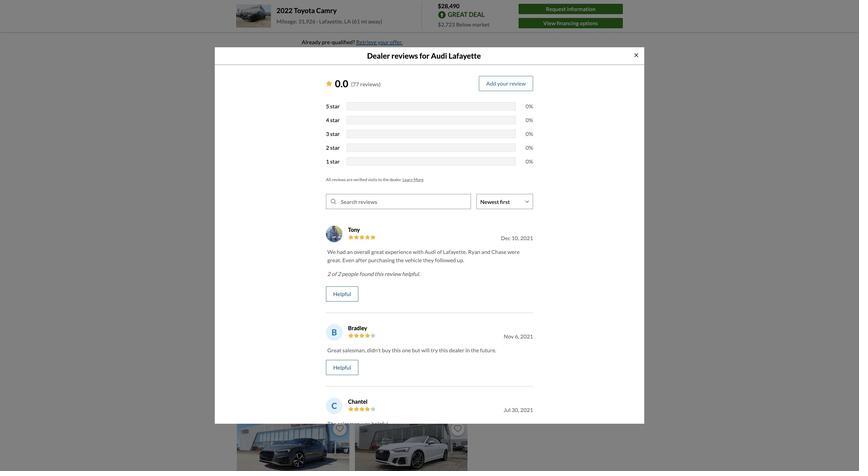 Task type: describe. For each thing, give the bounding box(es) containing it.
deal
[[469, 11, 485, 18]]

me for email
[[356, 352, 364, 359]]

personalized
[[406, 1, 437, 8]]

2 2024 audi a5 image from the left
[[355, 420, 468, 472]]

$28,490
[[438, 2, 460, 10]]

*estimated payments are for informational purposes only, and do not represent a financing offer or guarantee of credit from the seller.
[[236, 52, 465, 63]]

tony
[[348, 227, 360, 233]]

recommended
[[236, 399, 287, 408]]

1 vertical spatial lafayette,
[[321, 131, 345, 138]]

one inside 0.0 dialog
[[402, 347, 411, 354]]

the right in
[[471, 347, 480, 354]]

camry
[[317, 6, 337, 15]]

1
[[326, 158, 330, 165]]

for inside *estimated payments are for informational purposes only, and do not represent a financing offer or guarantee of credit from the seller.
[[282, 52, 288, 57]]

1 horizontal spatial helpful.
[[402, 271, 420, 278]]

this right found
[[375, 271, 384, 278]]

request
[[348, 1, 367, 8]]

70503
[[354, 131, 370, 138]]

1 vertical spatial la
[[346, 131, 353, 138]]

even
[[343, 257, 355, 264]]

more
[[414, 177, 424, 183]]

2021 for c
[[521, 407, 534, 414]]

4
[[326, 117, 330, 124]]

helpful for tony
[[334, 291, 351, 298]]

4 star
[[326, 117, 340, 124]]

mi
[[361, 18, 367, 25]]

tony image
[[326, 226, 343, 243]]

lafayette.
[[443, 249, 468, 256]]

0.0 dialog
[[215, 47, 645, 472]]

get
[[385, 1, 393, 8]]

request
[[546, 5, 566, 12]]

great
[[448, 11, 468, 18]]

pm
[[328, 111, 337, 117]]

5
[[326, 103, 330, 110]]

try
[[431, 347, 438, 354]]

great salesman, didn't buy this one but will try this dealer in the future.
[[328, 347, 497, 354]]

$2,723 below market
[[438, 21, 490, 27]]

or
[[409, 52, 413, 57]]

star for 3 star
[[331, 131, 340, 137]]

b
[[332, 328, 337, 338]]

rates.
[[438, 1, 452, 8]]

0% for 4 star
[[526, 117, 534, 124]]

0 horizontal spatial dealer
[[321, 399, 343, 408]]

1 horizontal spatial view financing options
[[544, 20, 599, 26]]

31,926
[[299, 18, 316, 25]]

add your review
[[487, 80, 526, 87]]

the salesman was helpful.
[[328, 421, 390, 428]]

2022 toyota camry mileage: 31,926 · lafayette, la (61 mi away)
[[277, 6, 383, 25]]

0% for 3 star
[[526, 131, 534, 137]]

not
[[354, 52, 360, 57]]

great
[[328, 347, 342, 354]]

Search reviews field
[[338, 195, 471, 209]]

this right like
[[379, 332, 388, 339]]

0 horizontal spatial review
[[385, 271, 401, 278]]

financing for leftmost view financing options button
[[339, 19, 361, 25]]

financing for view financing options button to the right
[[557, 20, 579, 26]]

now
[[368, 1, 378, 8]]

dealer reviews for audi lafayette
[[367, 51, 481, 60]]

options for view financing options button to the right
[[580, 20, 599, 26]]

learn
[[403, 177, 413, 183]]

request information
[[546, 5, 596, 12]]

lafayette, la 70503
[[321, 131, 370, 138]]

verified
[[354, 177, 368, 183]]

view for view financing options button to the right
[[544, 20, 556, 26]]

email me button
[[294, 348, 411, 363]]

of inside we had an overall great experience with audi of lafayette. ryan and chase were great. even after purchasing the vehicle they followed up.
[[437, 249, 442, 256]]

chase
[[492, 249, 507, 256]]

this right buy at the left bottom of the page
[[392, 347, 401, 354]]

5 star
[[326, 103, 340, 110]]

payments
[[257, 52, 275, 57]]

star for 4 star
[[331, 117, 340, 124]]

we
[[328, 249, 336, 256]]

retrieve
[[356, 39, 377, 45]]

but
[[412, 347, 421, 354]]

only,
[[332, 52, 340, 57]]

dealer
[[367, 51, 390, 60]]

offer
[[399, 52, 408, 57]]

dealer inside 0.0 dialog
[[450, 347, 465, 354]]

followed
[[435, 257, 456, 264]]

closes at 7:00 pm
[[293, 111, 337, 117]]

·
[[317, 18, 318, 25]]

already pre-qualified? retrieve your offer.
[[302, 39, 403, 45]]

me for notify
[[324, 332, 331, 339]]

0.0 (77 reviews)
[[335, 78, 381, 90]]

closes at 7:00 pm button
[[277, 111, 343, 117]]

1 2024 audi a5 image from the left
[[237, 420, 350, 472]]

add
[[487, 80, 497, 87]]

purposes
[[314, 52, 331, 57]]

star for 2 star
[[331, 145, 340, 151]]

at
[[310, 111, 315, 117]]

star image
[[326, 81, 333, 87]]

and inside we had an overall great experience with audi of lafayette. ryan and chase were great. even after purchasing the vehicle they followed up.
[[482, 249, 491, 256]]

0 horizontal spatial from
[[289, 399, 305, 408]]

will
[[422, 347, 430, 354]]

market
[[473, 21, 490, 27]]

audi inside we had an overall great experience with audi of lafayette. ryan and chase were great. even after purchasing the vehicle they followed up.
[[425, 249, 436, 256]]

reviews for are
[[332, 177, 346, 183]]

overall
[[354, 249, 371, 256]]

found
[[360, 271, 374, 278]]

recommended from this dealer
[[236, 399, 343, 408]]

2 of 2 people found this review helpful.
[[328, 271, 420, 278]]

2 star
[[326, 145, 340, 151]]

lafayette, inside '2022 toyota camry mileage: 31,926 · lafayette, la (61 mi away)'
[[319, 18, 344, 25]]

informational
[[289, 52, 313, 57]]

already
[[302, 39, 321, 45]]

2022 toyota camry image
[[236, 4, 271, 28]]

they
[[423, 257, 434, 264]]

3
[[326, 131, 330, 137]]

submit
[[285, 1, 302, 8]]

to inside 0.0 dialog
[[379, 177, 382, 183]]

3 star
[[326, 131, 340, 137]]

like
[[369, 332, 378, 339]]

vehicle
[[405, 257, 422, 264]]

email
[[342, 352, 355, 359]]

listings
[[350, 332, 368, 339]]

request information button
[[519, 4, 624, 14]]

0.0
[[335, 78, 349, 90]]

after
[[356, 257, 368, 264]]



Task type: locate. For each thing, give the bounding box(es) containing it.
jul 30, 2021
[[504, 407, 534, 414]]

search image
[[331, 199, 337, 205]]

2022
[[277, 6, 293, 15]]

financing left offer at the top left of the page
[[382, 52, 399, 57]]

reviews right all
[[332, 177, 346, 183]]

view financing options down sound good? submit a pre-qualification request now to get your personalized rates.
[[325, 19, 380, 25]]

helpful for bradley
[[334, 365, 351, 371]]

0 vertical spatial helpful.
[[402, 271, 420, 278]]

dealer up the
[[321, 399, 343, 408]]

1 horizontal spatial and
[[482, 249, 491, 256]]

great.
[[328, 257, 342, 264]]

1 vertical spatial 2021
[[521, 334, 534, 340]]

of inside *estimated payments are for informational purposes only, and do not represent a financing offer or guarantee of credit from the seller.
[[433, 52, 437, 57]]

1 helpful from the top
[[334, 291, 351, 298]]

this right try
[[439, 347, 448, 354]]

0 vertical spatial one
[[389, 332, 398, 339]]

your right get
[[394, 1, 405, 8]]

were
[[508, 249, 520, 256]]

helpful
[[334, 291, 351, 298], [334, 365, 351, 371]]

lafayette, down camry
[[319, 18, 344, 25]]

all
[[326, 177, 331, 183]]

in
[[466, 347, 470, 354]]

2 vertical spatial your
[[498, 80, 509, 87]]

learn more link
[[403, 177, 424, 183]]

0 vertical spatial lafayette,
[[319, 18, 344, 25]]

star right 5
[[331, 103, 340, 110]]

a
[[303, 1, 306, 8], [379, 52, 381, 57]]

0 horizontal spatial view
[[325, 19, 338, 25]]

1 2021 from the top
[[521, 235, 534, 242]]

ryan
[[469, 249, 481, 256]]

1 horizontal spatial pre-
[[322, 39, 332, 45]]

of left 'new'
[[333, 332, 338, 339]]

1 horizontal spatial view
[[544, 20, 556, 26]]

1 horizontal spatial options
[[580, 20, 599, 26]]

financing inside *estimated payments are for informational purposes only, and do not represent a financing offer or guarantee of credit from the seller.
[[382, 52, 399, 57]]

0 vertical spatial your
[[394, 1, 405, 8]]

for left informational
[[282, 52, 288, 57]]

1 horizontal spatial for
[[420, 51, 430, 60]]

review right add at the right top
[[510, 80, 526, 87]]

reviews for for
[[392, 51, 418, 60]]

star right 4
[[331, 117, 340, 124]]

1 horizontal spatial me
[[356, 352, 364, 359]]

your inside button
[[498, 80, 509, 87]]

0 horizontal spatial and
[[341, 52, 347, 57]]

view down request
[[544, 20, 556, 26]]

up.
[[457, 257, 465, 264]]

offer.
[[390, 39, 403, 45]]

and
[[341, 52, 347, 57], [482, 249, 491, 256]]

information
[[568, 5, 596, 12]]

4 star from the top
[[331, 145, 340, 151]]

your right add at the right top
[[498, 80, 509, 87]]

0 horizontal spatial view financing options button
[[236, 14, 469, 30]]

0 vertical spatial helpful
[[334, 291, 351, 298]]

2 for 2 star
[[326, 145, 330, 151]]

audi up they
[[425, 249, 436, 256]]

0% for 5 star
[[526, 103, 534, 110]]

salesman,
[[343, 347, 366, 354]]

credit
[[438, 52, 448, 57]]

all reviews are verified visits to the dealer. learn more
[[326, 177, 424, 183]]

2021 for b
[[521, 334, 534, 340]]

dealer left in
[[450, 347, 465, 354]]

0 vertical spatial helpful button
[[326, 287, 359, 302]]

0 vertical spatial la
[[345, 18, 351, 25]]

me right email
[[356, 352, 364, 359]]

great
[[372, 249, 384, 256]]

audi left lafayette
[[431, 51, 448, 60]]

2 helpful button from the top
[[326, 361, 359, 376]]

star for 5 star
[[331, 103, 340, 110]]

0 vertical spatial to
[[379, 1, 384, 8]]

la inside '2022 toyota camry mileage: 31,926 · lafayette, la (61 mi away)'
[[345, 18, 351, 25]]

helpful. right was
[[372, 421, 390, 428]]

do
[[348, 52, 353, 57]]

your left offer. on the top of the page
[[378, 39, 389, 45]]

la left (61
[[345, 18, 351, 25]]

1 vertical spatial pre-
[[322, 39, 332, 45]]

for
[[420, 51, 430, 60], [282, 52, 288, 57]]

1 horizontal spatial one
[[402, 347, 411, 354]]

0 vertical spatial review
[[510, 80, 526, 87]]

are inside 0.0 dialog
[[347, 177, 353, 183]]

0 vertical spatial 2021
[[521, 235, 534, 242]]

options down information on the right top of the page
[[580, 20, 599, 26]]

lafayette, la 70503 link
[[277, 131, 379, 138]]

qualification
[[317, 1, 347, 8]]

below
[[457, 21, 472, 27]]

people
[[342, 271, 359, 278]]

to right visits
[[379, 177, 382, 183]]

dec
[[501, 235, 511, 242]]

2 down great.
[[328, 271, 331, 278]]

are right payments
[[276, 52, 282, 57]]

great deal
[[448, 11, 485, 18]]

helpful down email
[[334, 365, 351, 371]]

0 vertical spatial from
[[449, 52, 458, 57]]

1 horizontal spatial reviews
[[392, 51, 418, 60]]

me
[[324, 332, 331, 339], [356, 352, 364, 359]]

2021 right 30,
[[521, 407, 534, 414]]

a inside *estimated payments are for informational purposes only, and do not represent a financing offer or guarantee of credit from the seller.
[[379, 52, 381, 57]]

view financing options down request information button on the right top of page
[[544, 20, 599, 26]]

dealer.
[[390, 177, 402, 183]]

for inside 0.0 dialog
[[420, 51, 430, 60]]

pre- up 31,926
[[307, 1, 317, 8]]

seller.
[[236, 58, 247, 63]]

star for 1 star
[[331, 158, 340, 165]]

didn't
[[367, 347, 381, 354]]

nov 6, 2021
[[504, 334, 534, 340]]

purchasing
[[369, 257, 395, 264]]

the inside *estimated payments are for informational purposes only, and do not represent a financing offer or guarantee of credit from the seller.
[[459, 52, 465, 57]]

helpful button down people at the left bottom
[[326, 287, 359, 302]]

reviews down offer. on the top of the page
[[392, 51, 418, 60]]

review
[[510, 80, 526, 87], [385, 271, 401, 278]]

and right ryan
[[482, 249, 491, 256]]

one
[[389, 332, 398, 339], [402, 347, 411, 354]]

(61
[[352, 18, 360, 25]]

view financing options button down sound good? submit a pre-qualification request now to get your personalized rates.
[[236, 14, 469, 30]]

view financing options
[[325, 19, 380, 25], [544, 20, 599, 26]]

1 vertical spatial reviews
[[332, 177, 346, 183]]

0 horizontal spatial for
[[282, 52, 288, 57]]

5 0% from the top
[[526, 158, 534, 165]]

0 horizontal spatial helpful.
[[372, 421, 390, 428]]

1 horizontal spatial a
[[379, 52, 381, 57]]

0 vertical spatial a
[[303, 1, 306, 8]]

away)
[[368, 18, 383, 25]]

toyota
[[294, 6, 315, 15]]

1 horizontal spatial your
[[394, 1, 405, 8]]

was
[[361, 421, 371, 428]]

with
[[413, 249, 424, 256]]

0% for 1 star
[[526, 158, 534, 165]]

the right the credit
[[459, 52, 465, 57]]

review down purchasing at left bottom
[[385, 271, 401, 278]]

0 horizontal spatial a
[[303, 1, 306, 8]]

0 horizontal spatial reviews
[[332, 177, 346, 183]]

1 vertical spatial to
[[379, 177, 382, 183]]

1 horizontal spatial from
[[449, 52, 458, 57]]

helpful button down email
[[326, 361, 359, 376]]

the left dealer.
[[383, 177, 389, 183]]

to
[[379, 1, 384, 8], [379, 177, 382, 183]]

0 horizontal spatial financing
[[339, 19, 361, 25]]

2024 audi a5 image
[[237, 420, 350, 472], [355, 420, 468, 472]]

from inside *estimated payments are for informational purposes only, and do not represent a financing offer or guarantee of credit from the seller.
[[449, 52, 458, 57]]

and left do
[[341, 52, 347, 57]]

the inside we had an overall great experience with audi of lafayette. ryan and chase were great. even after purchasing the vehicle they followed up.
[[396, 257, 404, 264]]

2 down lafayette, la 70503 link
[[326, 145, 330, 151]]

1 vertical spatial and
[[482, 249, 491, 256]]

2 helpful from the top
[[334, 365, 351, 371]]

helpful down people at the left bottom
[[334, 291, 351, 298]]

for right "or"
[[420, 51, 430, 60]]

0 vertical spatial reviews
[[392, 51, 418, 60]]

salesman
[[338, 421, 360, 428]]

close modal dealer reviews for audi lafayette image
[[634, 53, 640, 58]]

7:00
[[316, 111, 327, 117]]

represent
[[361, 52, 378, 57]]

1 vertical spatial helpful
[[334, 365, 351, 371]]

a right 'submit'
[[303, 1, 306, 8]]

1 vertical spatial a
[[379, 52, 381, 57]]

2 vertical spatial 2021
[[521, 407, 534, 414]]

0 vertical spatial audi
[[431, 51, 448, 60]]

notify me of new listings like this one
[[307, 332, 398, 339]]

lafayette, up '2 star'
[[321, 131, 345, 138]]

2021 right 10,
[[521, 235, 534, 242]]

0 horizontal spatial one
[[389, 332, 398, 339]]

buy
[[382, 347, 391, 354]]

view down camry
[[325, 19, 338, 25]]

*estimated
[[236, 52, 256, 57]]

nov
[[504, 334, 514, 340]]

0 horizontal spatial options
[[362, 19, 380, 25]]

an
[[347, 249, 353, 256]]

qualified?
[[332, 39, 355, 45]]

0% for 2 star
[[526, 145, 534, 151]]

helpful button for bradley
[[326, 361, 359, 376]]

0 horizontal spatial are
[[276, 52, 282, 57]]

2021
[[521, 235, 534, 242], [521, 334, 534, 340], [521, 407, 534, 414]]

0 vertical spatial are
[[276, 52, 282, 57]]

1 horizontal spatial review
[[510, 80, 526, 87]]

1 vertical spatial are
[[347, 177, 353, 183]]

2 2021 from the top
[[521, 334, 534, 340]]

0 vertical spatial dealer
[[450, 347, 465, 354]]

chantel
[[348, 399, 368, 406]]

good?
[[270, 1, 284, 8]]

5 star from the top
[[331, 158, 340, 165]]

closes
[[293, 111, 309, 117]]

star right 1
[[331, 158, 340, 165]]

1 helpful button from the top
[[326, 287, 359, 302]]

me left b
[[324, 332, 331, 339]]

3 2021 from the top
[[521, 407, 534, 414]]

1 vertical spatial me
[[356, 352, 364, 359]]

2 0% from the top
[[526, 117, 534, 124]]

are for payments
[[276, 52, 282, 57]]

view financing options button
[[236, 14, 469, 30], [519, 18, 624, 28]]

1 horizontal spatial dealer
[[450, 347, 465, 354]]

1 horizontal spatial financing
[[382, 52, 399, 57]]

1 vertical spatial review
[[385, 271, 401, 278]]

helpful button for tony
[[326, 287, 359, 302]]

3 star from the top
[[331, 131, 340, 137]]

reviews)
[[361, 81, 381, 88]]

to left get
[[379, 1, 384, 8]]

lafayette
[[449, 51, 481, 60]]

0 vertical spatial me
[[324, 332, 331, 339]]

view financing options button down request information button on the right top of page
[[519, 18, 624, 28]]

options right (61
[[362, 19, 380, 25]]

your
[[394, 1, 405, 8], [378, 39, 389, 45], [498, 80, 509, 87]]

this left c
[[307, 399, 319, 408]]

3 0% from the top
[[526, 131, 534, 137]]

0 horizontal spatial your
[[378, 39, 389, 45]]

1 horizontal spatial 2024 audi a5 image
[[355, 420, 468, 472]]

bradley
[[348, 325, 368, 332]]

0 vertical spatial pre-
[[307, 1, 317, 8]]

1 vertical spatial audi
[[425, 249, 436, 256]]

1 vertical spatial one
[[402, 347, 411, 354]]

reviews
[[392, 51, 418, 60], [332, 177, 346, 183]]

2 horizontal spatial your
[[498, 80, 509, 87]]

are for reviews
[[347, 177, 353, 183]]

2021 right 6,
[[521, 334, 534, 340]]

retrieve your offer. link
[[356, 39, 403, 45]]

0 vertical spatial and
[[341, 52, 347, 57]]

0 horizontal spatial 2024 audi a5 image
[[237, 420, 350, 472]]

pre- up 'purposes'
[[322, 39, 332, 45]]

la left the 70503
[[346, 131, 353, 138]]

new
[[339, 332, 349, 339]]

2 for 2 of 2 people found this review helpful.
[[328, 271, 331, 278]]

1 0% from the top
[[526, 103, 534, 110]]

10,
[[512, 235, 520, 242]]

1 star
[[326, 158, 340, 165]]

1 vertical spatial from
[[289, 399, 305, 408]]

helpful. down vehicle
[[402, 271, 420, 278]]

and inside *estimated payments are for informational purposes only, and do not represent a financing offer or guarantee of credit from the seller.
[[341, 52, 347, 57]]

are inside *estimated payments are for informational purposes only, and do not represent a financing offer or guarantee of credit from the seller.
[[276, 52, 282, 57]]

1 vertical spatial helpful button
[[326, 361, 359, 376]]

of
[[433, 52, 437, 57], [437, 249, 442, 256], [332, 271, 337, 278], [333, 332, 338, 339]]

options for leftmost view financing options button
[[362, 19, 380, 25]]

financing left mi
[[339, 19, 361, 25]]

1 vertical spatial helpful.
[[372, 421, 390, 428]]

one up buy at the left bottom of the page
[[389, 332, 398, 339]]

a right represent
[[379, 52, 381, 57]]

2 left people at the left bottom
[[338, 271, 341, 278]]

1 horizontal spatial are
[[347, 177, 353, 183]]

view
[[325, 19, 338, 25], [544, 20, 556, 26]]

financing down request information button on the right top of page
[[557, 20, 579, 26]]

1 horizontal spatial view financing options button
[[519, 18, 624, 28]]

0 horizontal spatial view financing options
[[325, 19, 380, 25]]

of down great.
[[332, 271, 337, 278]]

2 horizontal spatial financing
[[557, 20, 579, 26]]

1 star from the top
[[331, 103, 340, 110]]

me inside the email me button
[[356, 352, 364, 359]]

one left but
[[402, 347, 411, 354]]

experience
[[386, 249, 412, 256]]

1 vertical spatial your
[[378, 39, 389, 45]]

sound
[[253, 1, 268, 8]]

star down 3 star
[[331, 145, 340, 151]]

the down experience at the bottom left of page
[[396, 257, 404, 264]]

star right "3"
[[331, 131, 340, 137]]

view for leftmost view financing options button
[[325, 19, 338, 25]]

review inside button
[[510, 80, 526, 87]]

are left "verified"
[[347, 177, 353, 183]]

audi
[[431, 51, 448, 60], [425, 249, 436, 256]]

1 vertical spatial dealer
[[321, 399, 343, 408]]

0 horizontal spatial me
[[324, 332, 331, 339]]

dealer
[[450, 347, 465, 354], [321, 399, 343, 408]]

of up followed
[[437, 249, 442, 256]]

notify
[[307, 332, 323, 339]]

2 star from the top
[[331, 117, 340, 124]]

4 0% from the top
[[526, 145, 534, 151]]

0 horizontal spatial pre-
[[307, 1, 317, 8]]

of left the credit
[[433, 52, 437, 57]]



Task type: vqa. For each thing, say whether or not it's contained in the screenshot.
bottommost I4
no



